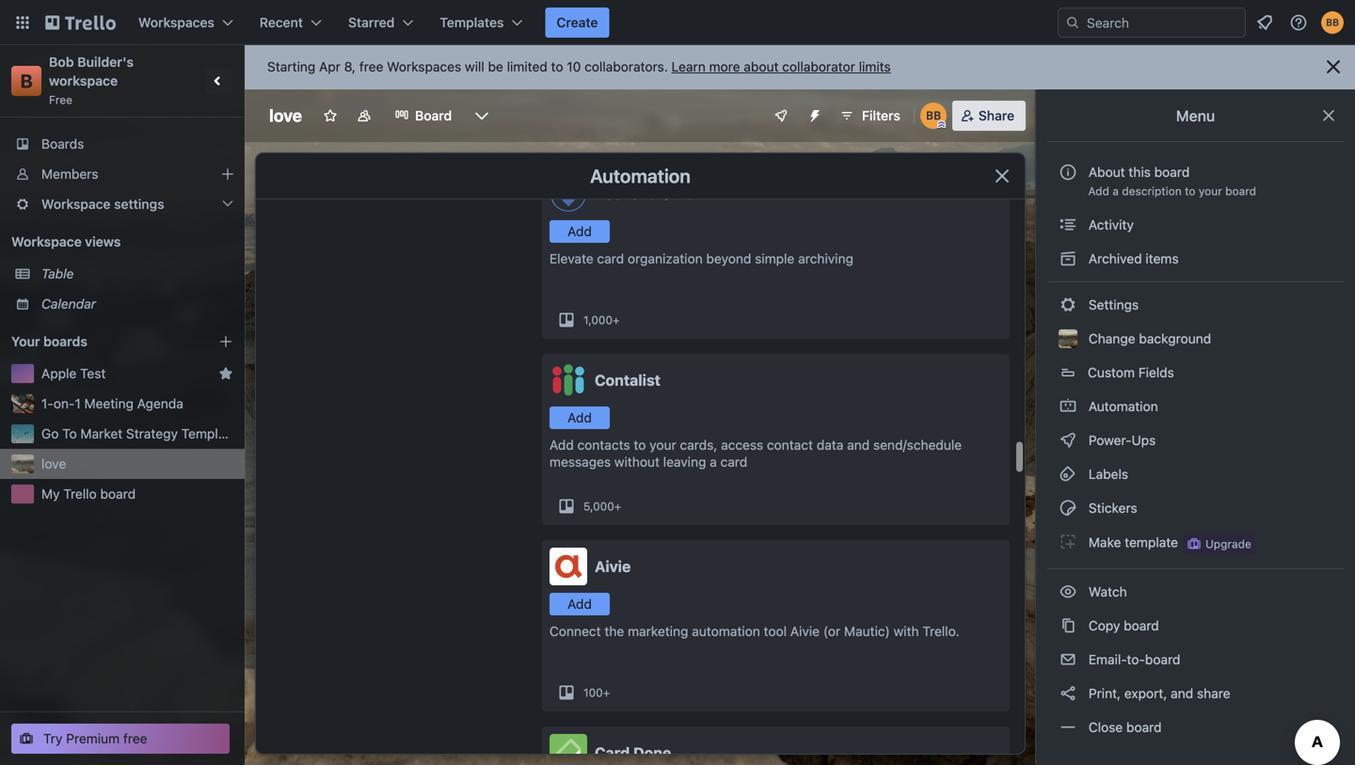 Task type: locate. For each thing, give the bounding box(es) containing it.
1 vertical spatial add button
[[550, 405, 610, 427]]

workspace navigation collapse icon image
[[205, 68, 232, 94]]

strategy
[[126, 426, 178, 442]]

board up print, export, and share
[[1146, 652, 1181, 668]]

2 vertical spatial +
[[603, 684, 610, 698]]

a
[[649, 183, 657, 201], [1113, 185, 1119, 198], [710, 452, 717, 468]]

workspace up table
[[11, 234, 82, 249]]

contacts
[[578, 435, 631, 451]]

sm image inside copy board link
[[1059, 617, 1078, 636]]

sm image inside archived items link
[[1059, 249, 1078, 268]]

your up the leaving
[[650, 435, 677, 451]]

this
[[1129, 164, 1151, 180]]

workspaces up workspace navigation collapse icon
[[138, 15, 215, 30]]

to inside about this board add a description to your board
[[1185, 185, 1196, 198]]

market
[[80, 426, 123, 442]]

0 vertical spatial workspaces
[[138, 15, 215, 30]]

bob builder's workspace link
[[49, 54, 137, 89]]

add
[[1089, 185, 1110, 198], [568, 222, 592, 237], [568, 408, 592, 424], [550, 435, 574, 451], [568, 595, 592, 610]]

add up contacts
[[568, 408, 592, 424]]

2 horizontal spatial a
[[1113, 185, 1119, 198]]

2 add button from the top
[[550, 405, 610, 427]]

about this board add a description to your board
[[1089, 164, 1257, 198]]

sm image
[[1059, 216, 1078, 234], [1059, 431, 1078, 450], [1059, 499, 1078, 518], [1059, 617, 1078, 636], [1059, 684, 1078, 703]]

1 horizontal spatial automation
[[1086, 399, 1159, 414]]

create button
[[546, 8, 610, 38]]

+ for contalist
[[615, 498, 622, 511]]

copy board link
[[1048, 611, 1344, 641]]

board link
[[383, 101, 463, 131]]

description
[[1122, 185, 1182, 198]]

cards,
[[680, 435, 718, 451]]

sm image left the copy
[[1059, 617, 1078, 636]]

to
[[62, 426, 77, 442]]

starred icon image
[[218, 366, 233, 381]]

meeting
[[84, 396, 134, 411]]

agenda
[[137, 396, 183, 411]]

sm image inside print, export, and share link
[[1059, 684, 1078, 703]]

2 vertical spatial add button
[[550, 591, 610, 614]]

primary element
[[0, 0, 1356, 45]]

go
[[41, 426, 59, 442]]

about
[[1089, 164, 1126, 180]]

workspace for workspace views
[[11, 234, 82, 249]]

menu
[[1177, 107, 1216, 125]]

collaborators.
[[585, 59, 668, 74]]

a inside about this board add a description to your board
[[1113, 185, 1119, 198]]

connect
[[550, 622, 601, 637]]

1 vertical spatial workspace
[[11, 234, 82, 249]]

be
[[488, 59, 504, 74]]

add down about
[[1089, 185, 1110, 198]]

workspace settings
[[41, 196, 164, 212]]

0 notifications image
[[1254, 11, 1277, 34]]

3 sm image from the top
[[1059, 397, 1078, 416]]

organization
[[628, 249, 703, 265]]

0 horizontal spatial automation
[[590, 165, 691, 187]]

sm image
[[1059, 249, 1078, 268], [1059, 296, 1078, 314], [1059, 397, 1078, 416], [1059, 465, 1078, 484], [1059, 533, 1078, 552], [1059, 583, 1078, 602], [1059, 651, 1078, 669], [1059, 718, 1078, 737]]

5 sm image from the top
[[1059, 533, 1078, 552]]

premium
[[66, 731, 120, 747]]

love inside board name text field
[[269, 105, 302, 126]]

change
[[1089, 331, 1136, 346]]

0 vertical spatial to
[[551, 59, 564, 74]]

settings link
[[1048, 290, 1344, 320]]

1 vertical spatial and
[[1171, 686, 1194, 701]]

love up my
[[41, 456, 66, 472]]

1 vertical spatial love
[[41, 456, 66, 472]]

love left star or unstar board image
[[269, 105, 302, 126]]

sm image for stickers
[[1059, 499, 1078, 518]]

3 sm image from the top
[[1059, 499, 1078, 518]]

card down access
[[721, 452, 748, 468]]

members
[[41, 166, 98, 182]]

my trello board
[[41, 486, 136, 502]]

0 horizontal spatial card
[[595, 742, 630, 760]]

sm image inside settings "link"
[[1059, 296, 1078, 314]]

5,000 +
[[584, 498, 622, 511]]

close board link
[[1048, 713, 1344, 743]]

leaving
[[664, 452, 707, 468]]

0 horizontal spatial workspaces
[[138, 15, 215, 30]]

0 horizontal spatial aivie
[[595, 556, 631, 574]]

stickers link
[[1048, 493, 1344, 523]]

card right pocket
[[661, 183, 696, 201]]

card left done
[[595, 742, 630, 760]]

5 sm image from the top
[[1059, 684, 1078, 703]]

+ down the "without"
[[615, 498, 622, 511]]

add button up connect
[[550, 591, 610, 614]]

1 horizontal spatial love
[[269, 105, 302, 126]]

add button for contalist
[[550, 405, 610, 427]]

add up elevate
[[568, 222, 592, 237]]

starred button
[[337, 8, 425, 38]]

1 horizontal spatial card
[[721, 452, 748, 468]]

automation up organization
[[590, 165, 691, 187]]

board down the love link
[[100, 486, 136, 502]]

1 vertical spatial your
[[650, 435, 677, 451]]

workspaces up board link
[[387, 59, 462, 74]]

a down about
[[1113, 185, 1119, 198]]

sm image left activity
[[1059, 216, 1078, 234]]

1 vertical spatial card
[[721, 452, 748, 468]]

add button up contacts
[[550, 405, 610, 427]]

add button for aivie
[[550, 591, 610, 614]]

upgrade button
[[1183, 533, 1256, 555]]

4 sm image from the top
[[1059, 465, 1078, 484]]

your up activity "link" on the right of the page
[[1199, 185, 1223, 198]]

free
[[359, 59, 384, 74], [123, 731, 147, 747]]

sm image inside watch link
[[1059, 583, 1078, 602]]

trello.
[[923, 622, 960, 637]]

board up to-
[[1124, 618, 1160, 634]]

sm image inside power-ups link
[[1059, 431, 1078, 450]]

sm image for labels
[[1059, 465, 1078, 484]]

workspace down members
[[41, 196, 111, 212]]

template
[[1125, 535, 1179, 550]]

1 horizontal spatial and
[[1171, 686, 1194, 701]]

sm image for close board
[[1059, 718, 1078, 737]]

0 vertical spatial and
[[847, 435, 870, 451]]

go to market strategy template
[[41, 426, 237, 442]]

your boards with 5 items element
[[11, 330, 190, 353]]

and right data
[[847, 435, 870, 451]]

sm image left the power-
[[1059, 431, 1078, 450]]

2 sm image from the top
[[1059, 296, 1078, 314]]

1 vertical spatial +
[[615, 498, 622, 511]]

6 sm image from the top
[[1059, 583, 1078, 602]]

templates
[[440, 15, 504, 30]]

0 vertical spatial card
[[661, 183, 696, 201]]

2 sm image from the top
[[1059, 431, 1078, 450]]

to inside add contacts to your cards, access contact data and send/schedule messages without leaving a card
[[634, 435, 646, 451]]

workspaces inside dropdown button
[[138, 15, 215, 30]]

free right '8,'
[[359, 59, 384, 74]]

0 horizontal spatial and
[[847, 435, 870, 451]]

1 horizontal spatial free
[[359, 59, 384, 74]]

messages
[[550, 452, 611, 468]]

copy board
[[1086, 618, 1160, 634]]

go to market strategy template link
[[41, 425, 237, 443]]

on-
[[53, 396, 75, 411]]

back to home image
[[45, 8, 116, 38]]

1 vertical spatial to
[[1185, 185, 1196, 198]]

1 horizontal spatial to
[[634, 435, 646, 451]]

aivie down 5,000 +
[[595, 556, 631, 574]]

add button up elevate
[[550, 218, 610, 241]]

sm image for archived items
[[1059, 249, 1078, 268]]

to
[[551, 59, 564, 74], [1185, 185, 1196, 198], [634, 435, 646, 451]]

0 vertical spatial love
[[269, 105, 302, 126]]

upgrade
[[1206, 538, 1252, 551]]

1 horizontal spatial card
[[661, 183, 696, 201]]

+ for aivie
[[603, 684, 610, 698]]

0 vertical spatial add button
[[550, 218, 610, 241]]

1 vertical spatial aivie
[[791, 622, 820, 637]]

0 horizontal spatial free
[[123, 731, 147, 747]]

sm image inside close board link
[[1059, 718, 1078, 737]]

1 horizontal spatial a
[[710, 452, 717, 468]]

100 +
[[584, 684, 610, 698]]

members link
[[0, 159, 245, 189]]

workspace for workspace settings
[[41, 196, 111, 212]]

sm image for automation
[[1059, 397, 1078, 416]]

power-ups link
[[1048, 426, 1344, 456]]

to left the "10"
[[551, 59, 564, 74]]

tool
[[764, 622, 787, 637]]

1 vertical spatial card
[[595, 742, 630, 760]]

table link
[[41, 265, 233, 283]]

email-
[[1089, 652, 1127, 668]]

customize views image
[[473, 106, 492, 125]]

calendar
[[41, 296, 96, 312]]

b link
[[11, 66, 41, 96]]

0 vertical spatial your
[[1199, 185, 1223, 198]]

to up activity "link" on the right of the page
[[1185, 185, 1196, 198]]

learn more about collaborator limits link
[[672, 59, 891, 74]]

1 sm image from the top
[[1059, 249, 1078, 268]]

card inside add contacts to your cards, access contact data and send/schedule messages without leaving a card
[[721, 452, 748, 468]]

aivie left (or
[[791, 622, 820, 637]]

+ down the
[[603, 684, 610, 698]]

1 horizontal spatial your
[[1199, 185, 1223, 198]]

+ up contalist
[[613, 312, 620, 325]]

8 sm image from the top
[[1059, 718, 1078, 737]]

and left share
[[1171, 686, 1194, 701]]

filters
[[862, 108, 901, 123]]

add up connect
[[568, 595, 592, 610]]

sm image inside 'stickers' link
[[1059, 499, 1078, 518]]

7 sm image from the top
[[1059, 651, 1078, 669]]

bob builder (bobbuilder40) image
[[1322, 11, 1344, 34]]

table
[[41, 266, 74, 282]]

aivie
[[595, 556, 631, 574], [791, 622, 820, 637]]

workspace inside dropdown button
[[41, 196, 111, 212]]

0 horizontal spatial card
[[597, 249, 624, 265]]

3 add button from the top
[[550, 591, 610, 614]]

add up messages
[[550, 435, 574, 451]]

custom
[[1088, 365, 1135, 380]]

sm image left 'print,'
[[1059, 684, 1078, 703]]

sm image inside activity "link"
[[1059, 216, 1078, 234]]

(or
[[824, 622, 841, 637]]

board down "export,"
[[1127, 720, 1162, 735]]

card
[[597, 249, 624, 265], [721, 452, 748, 468]]

add board image
[[218, 334, 233, 349]]

email-to-board link
[[1048, 645, 1344, 675]]

sm image inside email-to-board link
[[1059, 651, 1078, 669]]

8,
[[344, 59, 356, 74]]

0 horizontal spatial your
[[650, 435, 677, 451]]

1 vertical spatial free
[[123, 731, 147, 747]]

1,000 +
[[584, 312, 620, 325]]

a right pocket
[[649, 183, 657, 201]]

Search field
[[1081, 8, 1246, 37]]

automation
[[692, 622, 761, 637]]

activity link
[[1048, 210, 1344, 240]]

sm image for email-to-board
[[1059, 651, 1078, 669]]

1 horizontal spatial workspaces
[[387, 59, 462, 74]]

Board name text field
[[260, 101, 312, 131]]

power-
[[1089, 433, 1132, 448]]

sm image inside automation link
[[1059, 397, 1078, 416]]

1,000
[[584, 312, 613, 325]]

0 vertical spatial automation
[[590, 165, 691, 187]]

card right elevate
[[597, 249, 624, 265]]

to up the "without"
[[634, 435, 646, 451]]

free right 'premium'
[[123, 731, 147, 747]]

search image
[[1066, 15, 1081, 30]]

a down cards,
[[710, 452, 717, 468]]

0 vertical spatial card
[[597, 249, 624, 265]]

custom fields button
[[1048, 358, 1344, 388]]

workspace views
[[11, 234, 121, 249]]

automation up power-ups
[[1086, 399, 1159, 414]]

4 sm image from the top
[[1059, 617, 1078, 636]]

open information menu image
[[1290, 13, 1309, 32]]

2 vertical spatial to
[[634, 435, 646, 451]]

contact
[[767, 435, 814, 451]]

sm image inside labels link
[[1059, 465, 1078, 484]]

print, export, and share link
[[1048, 679, 1344, 709]]

0 horizontal spatial a
[[649, 183, 657, 201]]

sm image for print, export, and share
[[1059, 684, 1078, 703]]

1 horizontal spatial aivie
[[791, 622, 820, 637]]

close
[[1089, 720, 1123, 735]]

0 vertical spatial workspace
[[41, 196, 111, 212]]

items
[[1146, 251, 1179, 266]]

1 sm image from the top
[[1059, 216, 1078, 234]]

2 horizontal spatial to
[[1185, 185, 1196, 198]]

1 vertical spatial automation
[[1086, 399, 1159, 414]]

sm image left 'stickers'
[[1059, 499, 1078, 518]]

add for add contacts to your cards, access contact data and send/schedule messages without leaving a card
[[568, 408, 592, 424]]



Task type: vqa. For each thing, say whether or not it's contained in the screenshot.
Ups
yes



Task type: describe. For each thing, give the bounding box(es) containing it.
board
[[415, 108, 452, 123]]

close board
[[1086, 720, 1162, 735]]

trello
[[63, 486, 97, 502]]

board up activity "link" on the right of the page
[[1226, 185, 1257, 198]]

elevate card organization beyond simple archiving
[[550, 249, 854, 265]]

sm image for power-ups
[[1059, 431, 1078, 450]]

my
[[41, 486, 60, 502]]

copy
[[1089, 618, 1121, 634]]

mautic)
[[844, 622, 890, 637]]

share
[[979, 108, 1015, 123]]

template
[[181, 426, 237, 442]]

change background link
[[1048, 324, 1344, 354]]

board inside copy board link
[[1124, 618, 1160, 634]]

print, export, and share
[[1086, 686, 1231, 701]]

archived
[[1089, 251, 1143, 266]]

board inside email-to-board link
[[1146, 652, 1181, 668]]

with
[[894, 622, 919, 637]]

recent button
[[248, 8, 333, 38]]

add for elevate card organization beyond simple archiving
[[568, 222, 592, 237]]

learn
[[672, 59, 706, 74]]

b
[[20, 70, 33, 92]]

starting
[[267, 59, 316, 74]]

elevate
[[550, 249, 594, 265]]

sm image for make template
[[1059, 533, 1078, 552]]

boards link
[[0, 129, 245, 159]]

star or unstar board image
[[323, 108, 338, 123]]

apple test
[[41, 366, 106, 381]]

automation image
[[800, 101, 827, 127]]

0 vertical spatial free
[[359, 59, 384, 74]]

boards
[[41, 136, 84, 152]]

views
[[85, 234, 121, 249]]

make
[[1089, 535, 1122, 550]]

test
[[80, 366, 106, 381]]

collaborator
[[783, 59, 856, 74]]

workspace visible image
[[357, 108, 372, 123]]

0 vertical spatial +
[[613, 312, 620, 325]]

recent
[[260, 15, 303, 30]]

0 horizontal spatial to
[[551, 59, 564, 74]]

done
[[634, 742, 672, 760]]

add contacts to your cards, access contact data and send/schedule messages without leaving a card
[[550, 435, 962, 468]]

bob builder's workspace free
[[49, 54, 137, 106]]

board up description
[[1155, 164, 1190, 180]]

archived items link
[[1048, 244, 1344, 274]]

add inside add contacts to your cards, access contact data and send/schedule messages without leaving a card
[[550, 435, 574, 451]]

0 horizontal spatial love
[[41, 456, 66, 472]]

share button
[[953, 101, 1026, 131]]

this member is an admin of this board. image
[[938, 121, 946, 129]]

starred
[[348, 15, 395, 30]]

sm image for activity
[[1059, 216, 1078, 234]]

templates button
[[429, 8, 534, 38]]

bob builder (bobbuilder40) image
[[921, 103, 947, 129]]

labels
[[1086, 467, 1129, 482]]

make template
[[1086, 535, 1179, 550]]

automation inside automation link
[[1086, 399, 1159, 414]]

simple
[[755, 249, 795, 265]]

send/schedule
[[874, 435, 962, 451]]

fields
[[1139, 365, 1175, 380]]

to-
[[1127, 652, 1146, 668]]

power-ups
[[1086, 433, 1160, 448]]

beyond
[[707, 249, 752, 265]]

workspace
[[49, 73, 118, 89]]

change background
[[1086, 331, 1212, 346]]

email-to-board
[[1086, 652, 1181, 668]]

1-on-1 meeting agenda link
[[41, 394, 233, 413]]

sm image for watch
[[1059, 583, 1078, 602]]

background
[[1140, 331, 1212, 346]]

sm image for settings
[[1059, 296, 1078, 314]]

a inside add contacts to your cards, access contact data and send/schedule messages without leaving a card
[[710, 452, 717, 468]]

5,000
[[584, 498, 615, 511]]

0 vertical spatial aivie
[[595, 556, 631, 574]]

1 add button from the top
[[550, 218, 610, 241]]

print,
[[1089, 686, 1121, 701]]

stickers
[[1086, 500, 1138, 516]]

sm image for copy board
[[1059, 617, 1078, 636]]

access
[[721, 435, 764, 451]]

the
[[605, 622, 624, 637]]

archiving
[[799, 249, 854, 265]]

your inside add contacts to your cards, access contact data and send/schedule messages without leaving a card
[[650, 435, 677, 451]]

free inside button
[[123, 731, 147, 747]]

activity
[[1086, 217, 1134, 233]]

board inside close board link
[[1127, 720, 1162, 735]]

1-on-1 meeting agenda
[[41, 396, 183, 411]]

ups
[[1132, 433, 1156, 448]]

limited
[[507, 59, 548, 74]]

and inside add contacts to your cards, access contact data and send/schedule messages without leaving a card
[[847, 435, 870, 451]]

apr
[[319, 59, 341, 74]]

connect the marketing automation tool aivie (or mautic) with trello.
[[550, 622, 960, 637]]

bob
[[49, 54, 74, 70]]

my trello board link
[[41, 485, 233, 504]]

your inside about this board add a description to your board
[[1199, 185, 1223, 198]]

board inside my trello board link
[[100, 486, 136, 502]]

1 vertical spatial workspaces
[[387, 59, 462, 74]]

card done
[[595, 742, 672, 760]]

starting apr 8, free workspaces will be limited to 10 collaborators. learn more about collaborator limits
[[267, 59, 891, 74]]

apple test link
[[41, 364, 211, 383]]

add for connect the marketing automation tool aivie (or mautic) with trello.
[[568, 595, 592, 610]]

settings
[[1086, 297, 1139, 313]]

pocket
[[595, 183, 645, 201]]

workspaces button
[[127, 8, 245, 38]]

marketing
[[628, 622, 689, 637]]

power ups image
[[774, 108, 789, 123]]

filters button
[[834, 101, 906, 131]]

try
[[43, 731, 63, 747]]

add inside about this board add a description to your board
[[1089, 185, 1110, 198]]

try premium free button
[[11, 724, 230, 754]]

settings
[[114, 196, 164, 212]]

love link
[[41, 455, 233, 474]]

create
[[557, 15, 598, 30]]

export,
[[1125, 686, 1168, 701]]



